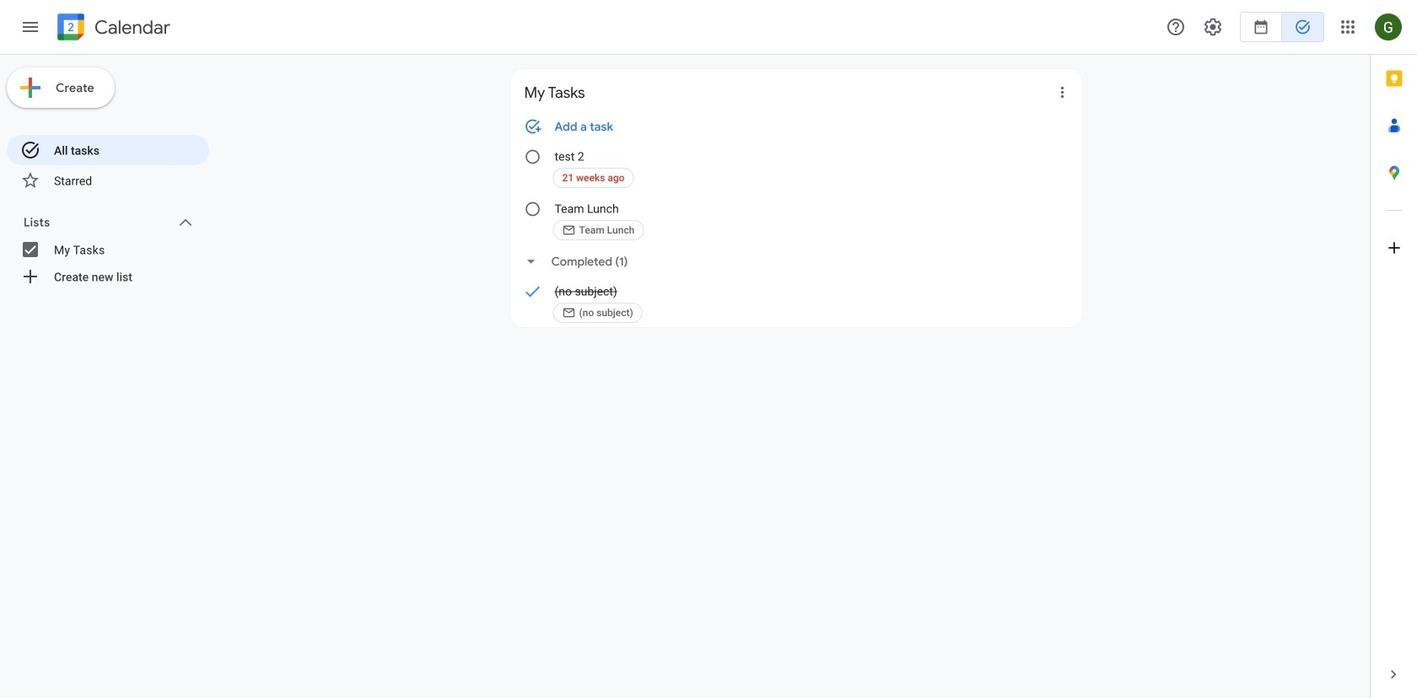 Task type: describe. For each thing, give the bounding box(es) containing it.
calendar element
[[54, 10, 170, 47]]



Task type: locate. For each thing, give the bounding box(es) containing it.
tasks sidebar image
[[20, 17, 40, 37]]

heading inside calendar element
[[91, 17, 170, 38]]

support menu image
[[1166, 17, 1186, 37]]

tab list
[[1371, 55, 1417, 651]]

settings menu image
[[1203, 17, 1223, 37]]

heading
[[91, 17, 170, 38]]



Task type: vqa. For each thing, say whether or not it's contained in the screenshot.
May 7 element
no



